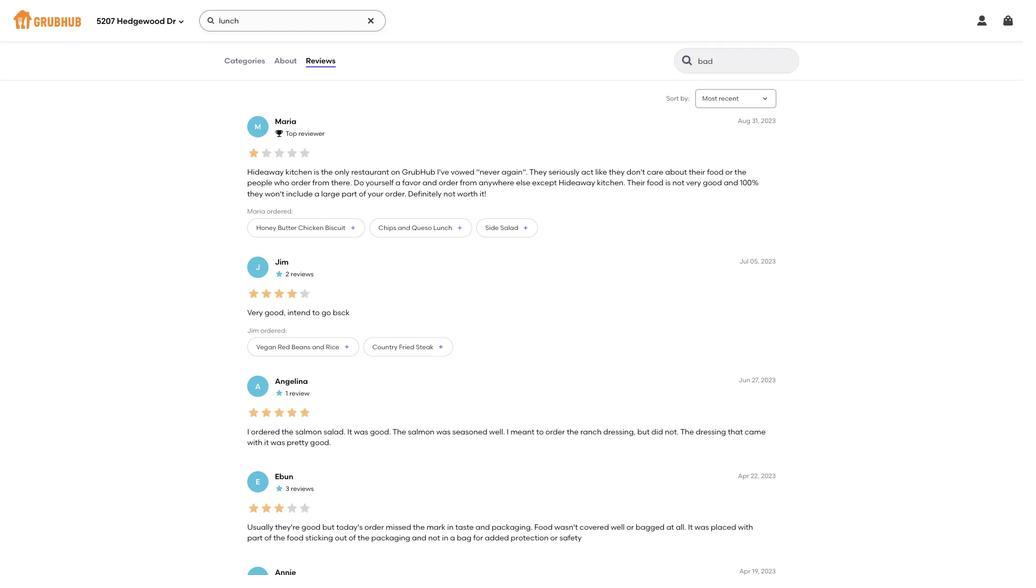 Task type: describe. For each thing, give the bounding box(es) containing it.
order inside 88 correct order
[[355, 53, 371, 60]]

grubhub
[[402, 168, 436, 177]]

reviews for jim
[[291, 271, 314, 278]]

jun 27, 2023
[[739, 377, 776, 384]]

safety
[[560, 534, 582, 543]]

and right packaging
[[412, 534, 427, 543]]

angelina
[[275, 377, 308, 386]]

not inside usually they're good but today's order missed the mark in taste and packaging. food wasn't covered well or bagged at all. it was placed with part of the food sticking out of the packaging and not in a bag for added protection or safety
[[428, 534, 440, 543]]

a inside usually they're good but today's order missed the mark in taste and packaging. food wasn't covered well or bagged at all. it was placed with part of the food sticking out of the packaging and not in a bag for added protection or safety
[[450, 534, 455, 543]]

and left rice
[[312, 343, 325, 351]]

about
[[274, 56, 297, 65]]

order inside i ordered the salmon salad. it was good. the salmon was seasoned well. i meant to order the ranch dressing, but did not. the dressing that came with it was pretty good.
[[546, 428, 565, 437]]

go
[[322, 308, 331, 317]]

not.
[[665, 428, 679, 437]]

jul 05, 2023
[[740, 258, 776, 265]]

2023 for the
[[761, 117, 776, 124]]

aug 31, 2023
[[738, 117, 776, 124]]

2 the from the left
[[681, 428, 694, 437]]

did
[[652, 428, 663, 437]]

butter
[[278, 224, 297, 232]]

the up pretty
[[282, 428, 294, 437]]

good inside hideaway kitchen is the only restaurant on grubhub i've vowed "never again". they seriously act like they don't care about their food or the people who order from there. do yourself a favor and order from anywhere else except hideaway kitchen. their food is not very good and 100% they won't include a large part of your order. definitely not worth it!
[[703, 178, 722, 188]]

vowed
[[451, 168, 475, 177]]

salad.
[[324, 428, 346, 437]]

"never
[[477, 168, 500, 177]]

good,
[[265, 308, 286, 317]]

definitely
[[408, 189, 442, 198]]

by:
[[681, 95, 690, 102]]

213
[[254, 11, 265, 20]]

salad
[[501, 224, 519, 232]]

well
[[611, 523, 625, 532]]

2 2023 from the top
[[761, 258, 776, 265]]

honey
[[256, 224, 276, 232]]

there.
[[331, 178, 352, 188]]

05,
[[751, 258, 760, 265]]

j
[[256, 263, 260, 272]]

5207
[[97, 17, 115, 26]]

2 vertical spatial or
[[551, 534, 558, 543]]

added
[[485, 534, 509, 543]]

usually they're good but today's order missed the mark in taste and packaging. food wasn't covered well or bagged at all. it was placed with part of the food sticking out of the packaging and not in a bag for added protection or safety
[[247, 523, 754, 543]]

2 reviews
[[286, 271, 314, 278]]

wasn't
[[555, 523, 578, 532]]

maria for maria ordered:
[[247, 208, 265, 215]]

like
[[596, 168, 608, 177]]

kitchen
[[286, 168, 312, 177]]

kitchen.
[[597, 178, 626, 188]]

reviews
[[306, 56, 336, 65]]

bag
[[457, 534, 472, 543]]

part inside usually they're good but today's order missed the mark in taste and packaging. food wasn't covered well or bagged at all. it was placed with part of the food sticking out of the packaging and not in a bag for added protection or safety
[[247, 534, 263, 543]]

0 vertical spatial a
[[396, 178, 401, 188]]

plus icon image for honey butter chicken biscuit
[[350, 225, 356, 231]]

plus icon image for side salad
[[523, 225, 529, 231]]

today's
[[337, 523, 363, 532]]

0 horizontal spatial to
[[312, 308, 320, 317]]

to inside i ordered the salmon salad. it was good. the salmon was seasoned well. i meant to order the ranch dressing, but did not. the dressing that came with it was pretty good.
[[537, 428, 544, 437]]

they
[[530, 168, 547, 177]]

m
[[255, 122, 261, 131]]

0 horizontal spatial hideaway
[[247, 168, 284, 177]]

categories
[[224, 56, 265, 65]]

out
[[335, 534, 347, 543]]

vegan red beans and rice
[[256, 343, 339, 351]]

22,
[[751, 472, 760, 480]]

plus icon image for chips and queso lunch
[[457, 225, 463, 231]]

their
[[689, 168, 706, 177]]

very
[[247, 308, 263, 317]]

0 vertical spatial in
[[447, 523, 454, 532]]

packaging.
[[492, 523, 533, 532]]

recent
[[719, 95, 739, 102]]

plus icon image for vegan red beans and rice
[[344, 344, 350, 351]]

svg image
[[207, 17, 215, 25]]

about button
[[274, 42, 298, 80]]

on
[[391, 168, 400, 177]]

yourself
[[366, 178, 394, 188]]

and left 100%
[[724, 178, 739, 188]]

chips and queso lunch button
[[370, 219, 472, 238]]

side salad
[[486, 224, 519, 232]]

jim for jim ordered:
[[247, 327, 259, 334]]

it
[[264, 438, 269, 447]]

don't
[[627, 168, 645, 177]]

review
[[290, 390, 310, 398]]

search icon image
[[681, 54, 694, 67]]

order up 'include' at top
[[291, 178, 311, 188]]

biscuit
[[325, 224, 346, 232]]

who
[[274, 178, 290, 188]]

ordered: for kitchen
[[267, 208, 293, 215]]

Search Hideaway Kitchen & Bar search field
[[697, 56, 779, 66]]

reviewer
[[299, 130, 325, 138]]

the up 100%
[[735, 168, 747, 177]]

food inside usually they're good but today's order missed the mark in taste and packaging. food wasn't covered well or bagged at all. it was placed with part of the food sticking out of the packaging and not in a bag for added protection or safety
[[287, 534, 304, 543]]

dr
[[167, 17, 176, 26]]

aug
[[738, 117, 751, 124]]

213 ratings
[[254, 11, 292, 20]]

covered
[[580, 523, 609, 532]]

worth
[[457, 189, 478, 198]]

3
[[286, 486, 289, 493]]

5207 hedgewood dr
[[97, 17, 176, 26]]

1
[[286, 390, 288, 398]]

1 review
[[286, 390, 310, 398]]

delivery
[[304, 53, 328, 60]]

2023 for the
[[761, 377, 776, 384]]

1 vertical spatial they
[[247, 189, 263, 198]]

the left the ranch in the bottom of the page
[[567, 428, 579, 437]]

was right salad.
[[354, 428, 368, 437]]

84
[[254, 30, 263, 39]]

but inside i ordered the salmon salad. it was good. the salmon was seasoned well. i meant to order the ranch dressing, but did not. the dressing that came with it was pretty good.
[[638, 428, 650, 437]]

the down the they're
[[274, 534, 285, 543]]

reviews for ebun
[[291, 486, 314, 493]]



Task type: locate. For each thing, give the bounding box(es) containing it.
1 horizontal spatial a
[[396, 178, 401, 188]]

a left bag
[[450, 534, 455, 543]]

0 vertical spatial not
[[673, 178, 685, 188]]

plus icon image inside honey butter chicken biscuit button
[[350, 225, 356, 231]]

0 horizontal spatial good
[[302, 523, 321, 532]]

they up kitchen.
[[609, 168, 625, 177]]

taste
[[456, 523, 474, 532]]

order.
[[386, 189, 406, 198]]

1 horizontal spatial the
[[681, 428, 694, 437]]

2 vertical spatial not
[[428, 534, 440, 543]]

or right well
[[627, 523, 634, 532]]

2023 right '05,'
[[761, 258, 776, 265]]

all.
[[676, 523, 687, 532]]

2 from from the left
[[460, 178, 477, 188]]

apr
[[738, 472, 750, 480]]

0 vertical spatial ordered:
[[267, 208, 293, 215]]

to left go
[[312, 308, 320, 317]]

large
[[321, 189, 340, 198]]

order down i've
[[439, 178, 458, 188]]

your
[[368, 189, 384, 198]]

0 vertical spatial or
[[726, 168, 733, 177]]

of
[[359, 189, 366, 198], [265, 534, 272, 543], [349, 534, 356, 543]]

plus icon image right salad in the top of the page
[[523, 225, 529, 231]]

1 horizontal spatial good.
[[370, 428, 391, 437]]

but left did
[[638, 428, 650, 437]]

0 horizontal spatial with
[[247, 438, 263, 447]]

but up sticking
[[323, 523, 335, 532]]

1 horizontal spatial maria
[[275, 117, 297, 126]]

2 horizontal spatial not
[[673, 178, 685, 188]]

1 horizontal spatial to
[[537, 428, 544, 437]]

hideaway down act
[[559, 178, 595, 188]]

part down there.
[[342, 189, 357, 198]]

honey butter chicken biscuit button
[[247, 219, 365, 238]]

missed
[[386, 523, 411, 532]]

the left mark
[[413, 523, 425, 532]]

from up worth
[[460, 178, 477, 188]]

good right the 'very'
[[703, 178, 722, 188]]

1 horizontal spatial they
[[609, 168, 625, 177]]

salmon up pretty
[[295, 428, 322, 437]]

jim up '2'
[[275, 258, 289, 267]]

maria up honey
[[247, 208, 265, 215]]

0 vertical spatial good
[[703, 178, 722, 188]]

order up packaging
[[365, 523, 384, 532]]

1 horizontal spatial jim
[[275, 258, 289, 267]]

good. right salad.
[[370, 428, 391, 437]]

won't
[[265, 189, 285, 198]]

and up definitely
[[423, 178, 437, 188]]

rice
[[326, 343, 339, 351]]

with
[[247, 438, 263, 447], [738, 523, 754, 532]]

but inside usually they're good but today's order missed the mark in taste and packaging. food wasn't covered well or bagged at all. it was placed with part of the food sticking out of the packaging and not in a bag for added protection or safety
[[323, 523, 335, 532]]

categories button
[[224, 42, 266, 80]]

reviews right '2'
[[291, 271, 314, 278]]

0 vertical spatial to
[[312, 308, 320, 317]]

food down the they're
[[287, 534, 304, 543]]

svg image
[[976, 14, 989, 27], [1002, 14, 1015, 27], [367, 17, 375, 25], [178, 18, 184, 25]]

1 horizontal spatial but
[[638, 428, 650, 437]]

0 horizontal spatial i
[[247, 428, 249, 437]]

i right well.
[[507, 428, 509, 437]]

2
[[286, 271, 289, 278]]

in left taste on the left bottom of the page
[[447, 523, 454, 532]]

1 horizontal spatial from
[[460, 178, 477, 188]]

reviews right 3
[[291, 486, 314, 493]]

red
[[278, 343, 290, 351]]

0 horizontal spatial is
[[314, 168, 319, 177]]

plus icon image inside vegan red beans and rice button
[[344, 344, 350, 351]]

Sort by: field
[[703, 94, 739, 103]]

not down about
[[673, 178, 685, 188]]

plus icon image inside side salad button
[[523, 225, 529, 231]]

dressing,
[[604, 428, 636, 437]]

about
[[666, 168, 687, 177]]

ordered: down "good,"
[[261, 327, 287, 334]]

1 horizontal spatial of
[[349, 534, 356, 543]]

1 from from the left
[[313, 178, 330, 188]]

i ordered the salmon salad. it was good. the salmon was seasoned well. i meant to order the ranch dressing, but did not. the dressing that came with it was pretty good.
[[247, 428, 766, 447]]

seriously
[[549, 168, 580, 177]]

to
[[312, 308, 320, 317], [537, 428, 544, 437]]

0 vertical spatial maria
[[275, 117, 297, 126]]

and up the for at the left bottom
[[476, 523, 490, 532]]

star icon image
[[247, 147, 260, 160], [260, 147, 273, 160], [273, 147, 286, 160], [286, 147, 299, 160], [299, 147, 311, 160], [275, 270, 284, 279], [247, 288, 260, 301], [260, 288, 273, 301], [273, 288, 286, 301], [286, 288, 299, 301], [299, 288, 311, 301], [275, 389, 284, 398], [247, 407, 260, 420], [260, 407, 273, 420], [273, 407, 286, 420], [286, 407, 299, 420], [299, 407, 311, 420], [275, 485, 284, 493], [247, 503, 260, 515], [260, 503, 273, 515], [273, 503, 286, 515], [286, 503, 299, 515], [299, 503, 311, 515]]

from up large on the top left of page
[[313, 178, 330, 188]]

again".
[[502, 168, 528, 177]]

part
[[342, 189, 357, 198], [247, 534, 263, 543]]

1 horizontal spatial is
[[666, 178, 671, 188]]

2023
[[761, 117, 776, 124], [761, 258, 776, 265], [761, 377, 776, 384], [761, 472, 776, 480]]

0 horizontal spatial but
[[323, 523, 335, 532]]

hideaway kitchen is the only restaurant on grubhub i've vowed "never again". they seriously act like they don't care about their food or the people who order from there. do yourself a favor and order from anywhere else except hideaway kitchen. their food is not very good and 100% they won't include a large part of your order. definitely not worth it!
[[247, 168, 759, 198]]

0 horizontal spatial jim
[[247, 327, 259, 334]]

is right "kitchen"
[[314, 168, 319, 177]]

of down today's
[[349, 534, 356, 543]]

with right placed
[[738, 523, 754, 532]]

0 vertical spatial is
[[314, 168, 319, 177]]

maria up top
[[275, 117, 297, 126]]

of down usually
[[265, 534, 272, 543]]

and right chips
[[398, 224, 410, 232]]

96
[[304, 30, 313, 39]]

dressing
[[696, 428, 726, 437]]

1 vertical spatial good.
[[310, 438, 331, 447]]

1 reviews from the top
[[291, 271, 314, 278]]

plus icon image inside chips and queso lunch button
[[457, 225, 463, 231]]

hedgewood
[[117, 17, 165, 26]]

1 vertical spatial or
[[627, 523, 634, 532]]

intend
[[288, 308, 311, 317]]

0 vertical spatial they
[[609, 168, 625, 177]]

vegan red beans and rice button
[[247, 338, 359, 357]]

chips and queso lunch
[[379, 224, 453, 232]]

care
[[647, 168, 664, 177]]

favor
[[402, 178, 421, 188]]

0 horizontal spatial maria
[[247, 208, 265, 215]]

it right salad.
[[347, 428, 352, 437]]

mark
[[427, 523, 446, 532]]

maria ordered:
[[247, 208, 293, 215]]

good
[[254, 42, 271, 50]]

jim
[[275, 258, 289, 267], [247, 327, 259, 334]]

or inside hideaway kitchen is the only restaurant on grubhub i've vowed "never again". they seriously act like they don't care about their food or the people who order from there. do yourself a favor and order from anywhere else except hideaway kitchen. their food is not very good and 100% they won't include a large part of your order. definitely not worth it!
[[726, 168, 733, 177]]

country
[[373, 343, 398, 351]]

ordered: for good,
[[261, 327, 287, 334]]

1 horizontal spatial not
[[444, 189, 456, 198]]

1 vertical spatial hideaway
[[559, 178, 595, 188]]

of down do
[[359, 189, 366, 198]]

country fried steak button
[[363, 338, 454, 357]]

1 horizontal spatial with
[[738, 523, 754, 532]]

steak
[[416, 343, 434, 351]]

1 the from the left
[[393, 428, 406, 437]]

1 vertical spatial part
[[247, 534, 263, 543]]

with inside usually they're good but today's order missed the mark in taste and packaging. food wasn't covered well or bagged at all. it was placed with part of the food sticking out of the packaging and not in a bag for added protection or safety
[[738, 523, 754, 532]]

salmon
[[295, 428, 322, 437], [408, 428, 435, 437]]

plus icon image for country fried steak
[[438, 344, 444, 351]]

except
[[532, 178, 557, 188]]

anywhere
[[479, 178, 515, 188]]

trophy icon image
[[275, 129, 284, 138]]

2 horizontal spatial a
[[450, 534, 455, 543]]

2023 for placed
[[761, 472, 776, 480]]

jim down "very"
[[247, 327, 259, 334]]

1 vertical spatial jim
[[247, 327, 259, 334]]

they're
[[275, 523, 300, 532]]

1 horizontal spatial or
[[627, 523, 634, 532]]

plus icon image inside the country fried steak button
[[438, 344, 444, 351]]

was left seasoned
[[437, 428, 451, 437]]

part inside hideaway kitchen is the only restaurant on grubhub i've vowed "never again". they seriously act like they don't care about their food or the people who order from there. do yourself a favor and order from anywhere else except hideaway kitchen. their food is not very good and 100% they won't include a large part of your order. definitely not worth it!
[[342, 189, 357, 198]]

order down 'correct'
[[355, 53, 371, 60]]

i left ordered
[[247, 428, 249, 437]]

1 salmon from the left
[[295, 428, 322, 437]]

1 vertical spatial maria
[[247, 208, 265, 215]]

else
[[516, 178, 531, 188]]

packaging
[[371, 534, 410, 543]]

food inside 84 good food
[[273, 42, 287, 50]]

was right the it
[[271, 438, 285, 447]]

0 vertical spatial but
[[638, 428, 650, 437]]

0 horizontal spatial they
[[247, 189, 263, 198]]

0 vertical spatial hideaway
[[247, 168, 284, 177]]

was
[[354, 428, 368, 437], [437, 428, 451, 437], [271, 438, 285, 447], [695, 523, 709, 532]]

3 2023 from the top
[[761, 377, 776, 384]]

very
[[687, 178, 702, 188]]

ordered
[[251, 428, 280, 437]]

a up the order.
[[396, 178, 401, 188]]

not left worth
[[444, 189, 456, 198]]

0 horizontal spatial it
[[347, 428, 352, 437]]

1 vertical spatial good
[[302, 523, 321, 532]]

the down today's
[[358, 534, 370, 543]]

was right the all.
[[695, 523, 709, 532]]

it inside i ordered the salmon salad. it was good. the salmon was seasoned well. i meant to order the ranch dressing, but did not. the dressing that came with it was pretty good.
[[347, 428, 352, 437]]

0 horizontal spatial from
[[313, 178, 330, 188]]

31,
[[752, 117, 760, 124]]

from
[[313, 178, 330, 188], [460, 178, 477, 188]]

1 vertical spatial ordered:
[[261, 327, 287, 334]]

good inside usually they're good but today's order missed the mark in taste and packaging. food wasn't covered well or bagged at all. it was placed with part of the food sticking out of the packaging and not in a bag for added protection or safety
[[302, 523, 321, 532]]

most
[[703, 95, 718, 102]]

plus icon image right biscuit
[[350, 225, 356, 231]]

2 i from the left
[[507, 428, 509, 437]]

in down mark
[[442, 534, 449, 543]]

order right meant
[[546, 428, 565, 437]]

0 vertical spatial good.
[[370, 428, 391, 437]]

0 horizontal spatial salmon
[[295, 428, 322, 437]]

0 horizontal spatial or
[[551, 534, 558, 543]]

sort
[[667, 95, 679, 102]]

1 vertical spatial reviews
[[291, 486, 314, 493]]

1 horizontal spatial salmon
[[408, 428, 435, 437]]

bagged
[[636, 523, 665, 532]]

to right meant
[[537, 428, 544, 437]]

88
[[355, 30, 364, 39]]

order inside usually they're good but today's order missed the mark in taste and packaging. food wasn't covered well or bagged at all. it was placed with part of the food sticking out of the packaging and not in a bag for added protection or safety
[[365, 523, 384, 532]]

it right the all.
[[688, 523, 693, 532]]

0 horizontal spatial a
[[315, 189, 320, 198]]

was inside usually they're good but today's order missed the mark in taste and packaging. food wasn't covered well or bagged at all. it was placed with part of the food sticking out of the packaging and not in a bag for added protection or safety
[[695, 523, 709, 532]]

sticking
[[306, 534, 333, 543]]

with left the it
[[247, 438, 263, 447]]

part down usually
[[247, 534, 263, 543]]

top reviewer
[[286, 130, 325, 138]]

good up sticking
[[302, 523, 321, 532]]

ordered: up butter
[[267, 208, 293, 215]]

0 vertical spatial it
[[347, 428, 352, 437]]

good. down salad.
[[310, 438, 331, 447]]

plus icon image right rice
[[344, 344, 350, 351]]

2 salmon from the left
[[408, 428, 435, 437]]

hideaway up people
[[247, 168, 284, 177]]

is down about
[[666, 178, 671, 188]]

2023 right the 27,
[[761, 377, 776, 384]]

0 horizontal spatial of
[[265, 534, 272, 543]]

2 reviews from the top
[[291, 486, 314, 493]]

1 horizontal spatial part
[[342, 189, 357, 198]]

2023 right 31,
[[761, 117, 776, 124]]

2023 right 22,
[[761, 472, 776, 480]]

the left only
[[321, 168, 333, 177]]

plus icon image
[[350, 225, 356, 231], [457, 225, 463, 231], [523, 225, 529, 231], [344, 344, 350, 351], [438, 344, 444, 351]]

1 vertical spatial to
[[537, 428, 544, 437]]

0 vertical spatial with
[[247, 438, 263, 447]]

top
[[286, 130, 297, 138]]

on
[[304, 42, 314, 50]]

seasoned
[[453, 428, 488, 437]]

0 vertical spatial part
[[342, 189, 357, 198]]

0 horizontal spatial part
[[247, 534, 263, 543]]

side salad button
[[477, 219, 538, 238]]

1 i from the left
[[247, 428, 249, 437]]

jun
[[739, 377, 751, 384]]

came
[[745, 428, 766, 437]]

not down mark
[[428, 534, 440, 543]]

Search for food, convenience, alcohol... search field
[[199, 10, 386, 31]]

a
[[396, 178, 401, 188], [315, 189, 320, 198], [450, 534, 455, 543]]

1 vertical spatial is
[[666, 178, 671, 188]]

in
[[447, 523, 454, 532], [442, 534, 449, 543]]

0 horizontal spatial good.
[[310, 438, 331, 447]]

0 horizontal spatial the
[[393, 428, 406, 437]]

or
[[726, 168, 733, 177], [627, 523, 634, 532], [551, 534, 558, 543]]

1 horizontal spatial it
[[688, 523, 693, 532]]

jul
[[740, 258, 749, 265]]

a left large on the top left of page
[[315, 189, 320, 198]]

of inside hideaway kitchen is the only restaurant on grubhub i've vowed "never again". they seriously act like they don't care about their food or the people who order from there. do yourself a favor and order from anywhere else except hideaway kitchen. their food is not very good and 100% they won't include a large part of your order. definitely not worth it!
[[359, 189, 366, 198]]

the
[[393, 428, 406, 437], [681, 428, 694, 437]]

1 vertical spatial it
[[688, 523, 693, 532]]

that
[[728, 428, 743, 437]]

main navigation navigation
[[0, 0, 1024, 42]]

restaurant
[[352, 168, 389, 177]]

1 vertical spatial not
[[444, 189, 456, 198]]

0 horizontal spatial not
[[428, 534, 440, 543]]

0 vertical spatial reviews
[[291, 271, 314, 278]]

4 2023 from the top
[[761, 472, 776, 480]]

they down people
[[247, 189, 263, 198]]

1 horizontal spatial hideaway
[[559, 178, 595, 188]]

food right "their"
[[707, 168, 724, 177]]

e
[[256, 478, 260, 487]]

0 vertical spatial jim
[[275, 258, 289, 267]]

sort by:
[[667, 95, 690, 102]]

1 horizontal spatial i
[[507, 428, 509, 437]]

1 vertical spatial with
[[738, 523, 754, 532]]

jim for jim
[[275, 258, 289, 267]]

1 vertical spatial in
[[442, 534, 449, 543]]

ordered:
[[267, 208, 293, 215], [261, 327, 287, 334]]

1 vertical spatial a
[[315, 189, 320, 198]]

plus icon image right the lunch
[[457, 225, 463, 231]]

maria for maria
[[275, 117, 297, 126]]

jim ordered:
[[247, 327, 287, 334]]

caret down icon image
[[761, 95, 770, 103]]

food up the about at left top
[[273, 42, 287, 50]]

2 horizontal spatial or
[[726, 168, 733, 177]]

food down care
[[647, 178, 664, 188]]

or right "their"
[[726, 168, 733, 177]]

ebun
[[275, 473, 294, 482]]

2 horizontal spatial of
[[359, 189, 366, 198]]

1 vertical spatial but
[[323, 523, 335, 532]]

1 2023 from the top
[[761, 117, 776, 124]]

salmon left seasoned
[[408, 428, 435, 437]]

usually
[[247, 523, 273, 532]]

with inside i ordered the salmon salad. it was good. the salmon was seasoned well. i meant to order the ranch dressing, but did not. the dressing that came with it was pretty good.
[[247, 438, 263, 447]]

plus icon image right steak
[[438, 344, 444, 351]]

beans
[[292, 343, 311, 351]]

lunch
[[434, 224, 453, 232]]

2 vertical spatial a
[[450, 534, 455, 543]]

and
[[423, 178, 437, 188], [724, 178, 739, 188], [398, 224, 410, 232], [312, 343, 325, 351], [476, 523, 490, 532], [412, 534, 427, 543]]

at
[[667, 523, 675, 532]]

1 horizontal spatial good
[[703, 178, 722, 188]]

or down food
[[551, 534, 558, 543]]

it inside usually they're good but today's order missed the mark in taste and packaging. food wasn't covered well or bagged at all. it was placed with part of the food sticking out of the packaging and not in a bag for added protection or safety
[[688, 523, 693, 532]]



Task type: vqa. For each thing, say whether or not it's contained in the screenshot.
Sclafani's New York Bagels and Sandwiches's 35–50 min
no



